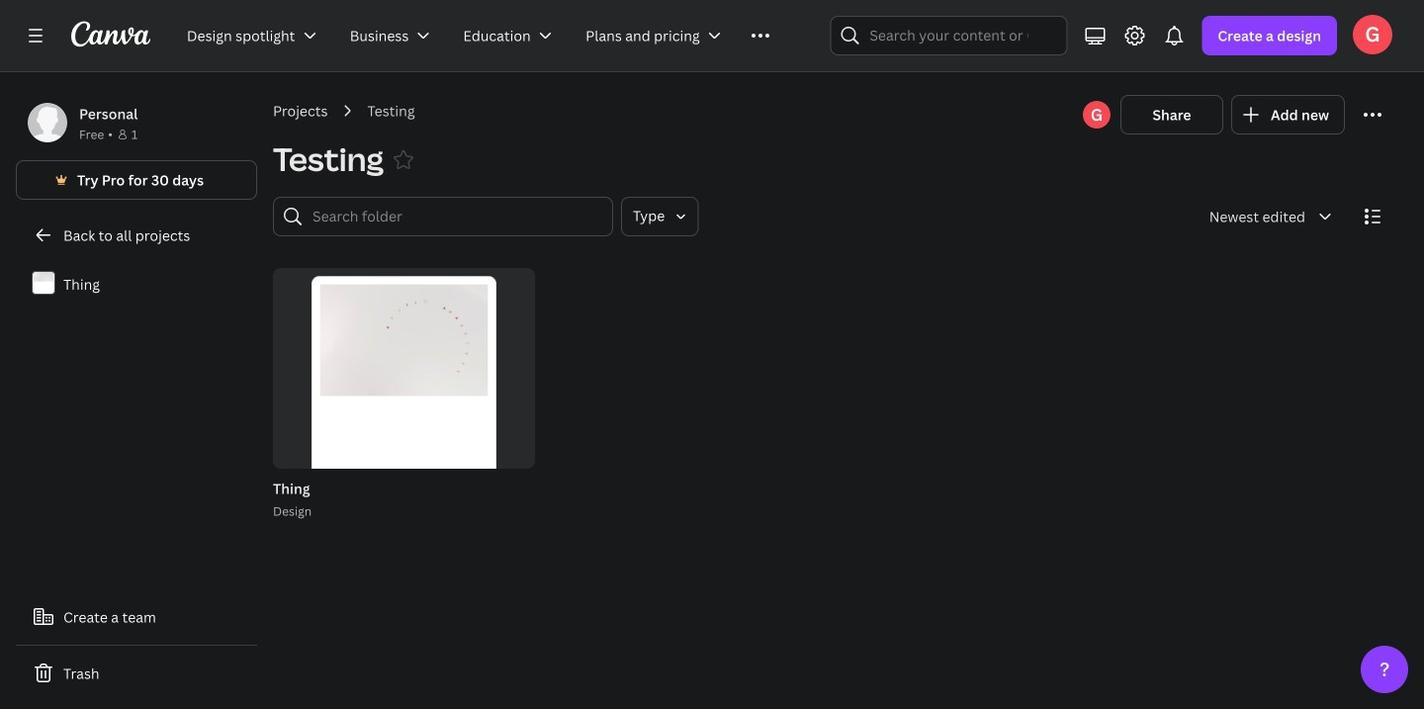Task type: vqa. For each thing, say whether or not it's contained in the screenshot.
THE
no



Task type: describe. For each thing, give the bounding box(es) containing it.
Search folder search field
[[313, 198, 600, 235]]

2 group from the left
[[273, 268, 535, 537]]

genericname image
[[1353, 15, 1393, 54]]



Task type: locate. For each thing, give the bounding box(es) containing it.
1 group from the left
[[269, 268, 535, 537]]

None search field
[[830, 16, 1068, 55]]

genericname image
[[1353, 15, 1393, 54]]

Search search field
[[870, 17, 1028, 54]]

Type button
[[621, 197, 699, 236]]

group
[[269, 268, 535, 537], [273, 268, 535, 537]]

top level navigation element
[[174, 16, 783, 55], [174, 16, 783, 55]]



